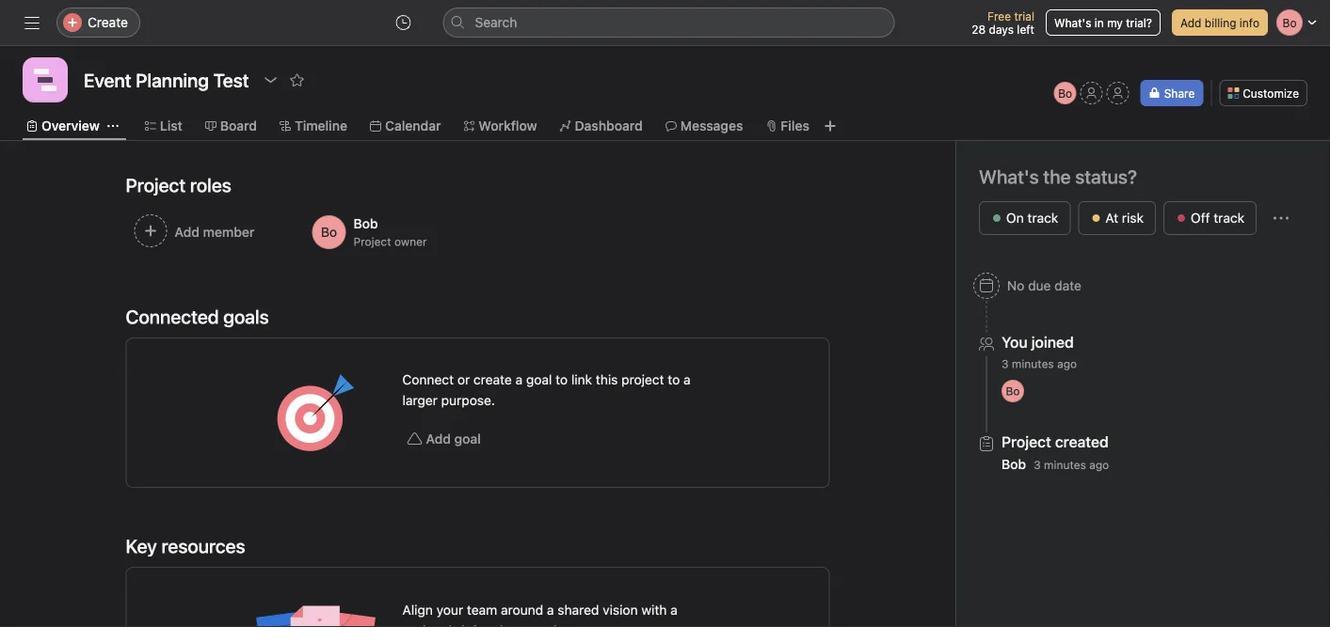Task type: locate. For each thing, give the bounding box(es) containing it.
timeline image
[[34, 69, 56, 91]]

1 vertical spatial 3
[[1034, 459, 1041, 472]]

0 vertical spatial add
[[1181, 16, 1202, 29]]

2 to from the left
[[668, 372, 680, 388]]

0 horizontal spatial 3
[[1002, 358, 1009, 371]]

1 vertical spatial goal
[[454, 432, 481, 447]]

brief
[[449, 624, 477, 628]]

create
[[88, 15, 128, 30]]

minutes for bob
[[1044, 459, 1086, 472]]

1 horizontal spatial bob
[[1002, 457, 1026, 473]]

timeline link
[[280, 116, 347, 137]]

1 track from the left
[[1028, 210, 1059, 226]]

bob down project created
[[1002, 457, 1026, 473]]

expand sidebar image
[[24, 15, 40, 30]]

0 vertical spatial 3
[[1002, 358, 1009, 371]]

minutes down project created
[[1044, 459, 1086, 472]]

add to starred image
[[290, 72, 305, 88]]

search list box
[[443, 8, 895, 38]]

vision
[[603, 603, 638, 619]]

1 horizontal spatial bo
[[1058, 87, 1073, 100]]

project inside connect or create a goal to link this project to a larger purpose.
[[622, 372, 664, 388]]

goal inside connect or create a goal to link this project to a larger purpose.
[[526, 372, 552, 388]]

1 horizontal spatial 3
[[1034, 459, 1041, 472]]

goal left link
[[526, 372, 552, 388]]

1 vertical spatial what's
[[979, 166, 1039, 188]]

what's
[[1054, 16, 1092, 29], [979, 166, 1039, 188]]

dashboard
[[575, 118, 643, 134]]

track for on track
[[1028, 210, 1059, 226]]

what's the status?
[[979, 166, 1137, 188]]

1 vertical spatial bo
[[1006, 385, 1020, 398]]

date
[[1055, 278, 1082, 294]]

board
[[220, 118, 257, 134]]

1 vertical spatial ago
[[1090, 459, 1109, 472]]

add
[[1181, 16, 1202, 29], [426, 432, 451, 447]]

you joined button
[[1002, 333, 1077, 352]]

0 vertical spatial bo
[[1058, 87, 1073, 100]]

1 horizontal spatial what's
[[1054, 16, 1092, 29]]

track inside on track button
[[1028, 210, 1059, 226]]

goal inside button
[[454, 432, 481, 447]]

bob up project
[[354, 216, 378, 232]]

to
[[556, 372, 568, 388], [668, 372, 680, 388]]

add left the billing
[[1181, 16, 1202, 29]]

1 horizontal spatial goal
[[526, 372, 552, 388]]

0 vertical spatial ago
[[1057, 358, 1077, 371]]

left
[[1017, 23, 1035, 36]]

project
[[622, 372, 664, 388], [402, 624, 445, 628]]

add inside button
[[1181, 16, 1202, 29]]

0 vertical spatial minutes
[[1012, 358, 1054, 371]]

ago down project created
[[1090, 459, 1109, 472]]

1 horizontal spatial to
[[668, 372, 680, 388]]

track inside off track button
[[1214, 210, 1245, 226]]

ago for project created
[[1090, 459, 1109, 472]]

minutes
[[1012, 358, 1054, 371], [1044, 459, 1086, 472]]

bo down what's in my trial?
[[1058, 87, 1073, 100]]

no due date
[[1007, 278, 1082, 294]]

what's up on
[[979, 166, 1039, 188]]

supporting
[[507, 624, 573, 628]]

0 vertical spatial what's
[[1054, 16, 1092, 29]]

0 vertical spatial project
[[622, 372, 664, 388]]

on track
[[1006, 210, 1059, 226]]

tab actions image
[[107, 121, 118, 132]]

messages
[[680, 118, 743, 134]]

to left link
[[556, 372, 568, 388]]

bob
[[354, 216, 378, 232], [1002, 457, 1026, 473]]

ago inside project created bob 3 minutes ago
[[1090, 459, 1109, 472]]

connected goals
[[126, 306, 269, 328]]

at risk
[[1106, 210, 1144, 226]]

billing
[[1205, 16, 1237, 29]]

0 horizontal spatial bo
[[1006, 385, 1020, 398]]

off track
[[1191, 210, 1245, 226]]

link
[[571, 372, 592, 388]]

add inside button
[[426, 432, 451, 447]]

create
[[474, 372, 512, 388]]

0 horizontal spatial goal
[[454, 432, 481, 447]]

what's inside "button"
[[1054, 16, 1092, 29]]

ago inside you joined 3 minutes ago
[[1057, 358, 1077, 371]]

track for off track
[[1214, 210, 1245, 226]]

this
[[596, 372, 618, 388]]

0 vertical spatial bob
[[354, 216, 378, 232]]

0 horizontal spatial to
[[556, 372, 568, 388]]

0 vertical spatial goal
[[526, 372, 552, 388]]

1 horizontal spatial track
[[1214, 210, 1245, 226]]

goal down purpose.
[[454, 432, 481, 447]]

a
[[516, 372, 523, 388], [684, 372, 691, 388], [547, 603, 554, 619], [671, 603, 678, 619]]

shared
[[558, 603, 599, 619]]

days
[[989, 23, 1014, 36]]

workflow link
[[464, 116, 537, 137]]

trial?
[[1126, 16, 1152, 29]]

ago down joined
[[1057, 358, 1077, 371]]

ago
[[1057, 358, 1077, 371], [1090, 459, 1109, 472]]

on
[[1006, 210, 1024, 226]]

0 horizontal spatial add
[[426, 432, 451, 447]]

1 vertical spatial bob
[[1002, 457, 1026, 473]]

free
[[988, 9, 1011, 23]]

None text field
[[79, 63, 254, 97]]

add goal
[[426, 432, 481, 447]]

1 vertical spatial project
[[402, 624, 445, 628]]

at risk button
[[1078, 201, 1156, 235]]

bo button
[[1054, 82, 1077, 105]]

a right this
[[684, 372, 691, 388]]

3 for joined
[[1002, 358, 1009, 371]]

no
[[1007, 278, 1025, 294]]

minutes down you joined button
[[1012, 358, 1054, 371]]

0 horizontal spatial what's
[[979, 166, 1039, 188]]

project right this
[[622, 372, 664, 388]]

history image
[[396, 15, 411, 30]]

owner
[[394, 235, 427, 249]]

goal
[[526, 372, 552, 388], [454, 432, 481, 447]]

1 horizontal spatial ago
[[1090, 459, 1109, 472]]

1 vertical spatial minutes
[[1044, 459, 1086, 472]]

bo
[[1058, 87, 1073, 100], [1006, 385, 1020, 398]]

connect
[[402, 372, 454, 388]]

track right off
[[1214, 210, 1245, 226]]

3 inside you joined 3 minutes ago
[[1002, 358, 1009, 371]]

1 vertical spatial add
[[426, 432, 451, 447]]

2 track from the left
[[1214, 210, 1245, 226]]

customize
[[1243, 87, 1299, 100]]

track right on
[[1028, 210, 1059, 226]]

0 horizontal spatial track
[[1028, 210, 1059, 226]]

track
[[1028, 210, 1059, 226], [1214, 210, 1245, 226]]

0 horizontal spatial project
[[402, 624, 445, 628]]

bob link
[[1002, 457, 1026, 473]]

0 horizontal spatial ago
[[1057, 358, 1077, 371]]

what's left in
[[1054, 16, 1092, 29]]

3
[[1002, 358, 1009, 371], [1034, 459, 1041, 472]]

risk
[[1122, 210, 1144, 226]]

minutes inside project created bob 3 minutes ago
[[1044, 459, 1086, 472]]

bo inside bo "button"
[[1058, 87, 1073, 100]]

at
[[1106, 210, 1119, 226]]

bo down you joined 3 minutes ago
[[1006, 385, 1020, 398]]

add down the 'larger' on the bottom left of page
[[426, 432, 451, 447]]

overview link
[[26, 116, 100, 137]]

1 horizontal spatial add
[[1181, 16, 1202, 29]]

3 down you
[[1002, 358, 1009, 371]]

3 right bob 'link'
[[1034, 459, 1041, 472]]

joined
[[1032, 334, 1074, 352]]

minutes inside you joined 3 minutes ago
[[1012, 358, 1054, 371]]

a up supporting
[[547, 603, 554, 619]]

3 inside project created bob 3 minutes ago
[[1034, 459, 1041, 472]]

1 horizontal spatial project
[[622, 372, 664, 388]]

what's in my trial?
[[1054, 16, 1152, 29]]

0 horizontal spatial bob
[[354, 216, 378, 232]]

timeline
[[295, 118, 347, 134]]

what's for what's in my trial?
[[1054, 16, 1092, 29]]

calendar link
[[370, 116, 441, 137]]

project down the align
[[402, 624, 445, 628]]

to right this
[[668, 372, 680, 388]]



Task type: describe. For each thing, give the bounding box(es) containing it.
due
[[1028, 278, 1051, 294]]

team
[[467, 603, 497, 619]]

with
[[642, 603, 667, 619]]

off track button
[[1164, 201, 1257, 235]]

ago for you
[[1057, 358, 1077, 371]]

connect or create a goal to link this project to a larger purpose.
[[402, 372, 691, 409]]

minutes for joined
[[1012, 358, 1054, 371]]

dashboard link
[[560, 116, 643, 137]]

free trial 28 days left
[[972, 9, 1035, 36]]

on track button
[[979, 201, 1071, 235]]

project inside align your team around a shared vision with a project brief and supporting resources.
[[402, 624, 445, 628]]

in
[[1095, 16, 1104, 29]]

add member
[[175, 225, 255, 240]]

add for add goal
[[426, 432, 451, 447]]

project roles
[[126, 174, 231, 196]]

project
[[354, 235, 391, 249]]

workflow
[[479, 118, 537, 134]]

search button
[[443, 8, 895, 38]]

add billing info button
[[1172, 9, 1268, 36]]

align your team around a shared vision with a project brief and supporting resources.
[[402, 603, 678, 628]]

your
[[437, 603, 463, 619]]

messages link
[[665, 116, 743, 137]]

trial
[[1014, 9, 1035, 23]]

the status?
[[1043, 166, 1137, 188]]

customize button
[[1219, 80, 1308, 106]]

show options image
[[263, 72, 278, 88]]

off
[[1191, 210, 1210, 226]]

calendar
[[385, 118, 441, 134]]

or
[[457, 372, 470, 388]]

no due date button
[[965, 269, 1090, 303]]

list
[[160, 118, 182, 134]]

share button
[[1141, 80, 1203, 106]]

a right create
[[516, 372, 523, 388]]

project created bob 3 minutes ago
[[1002, 434, 1109, 473]]

what's for what's the status?
[[979, 166, 1039, 188]]

share
[[1164, 87, 1195, 100]]

what's in my trial? button
[[1046, 9, 1161, 36]]

add tab image
[[823, 119, 838, 134]]

more actions image
[[1274, 211, 1289, 226]]

add billing info
[[1181, 16, 1260, 29]]

bob inside project created bob 3 minutes ago
[[1002, 457, 1026, 473]]

3 for bob
[[1034, 459, 1041, 472]]

project created
[[1002, 434, 1109, 451]]

my
[[1107, 16, 1123, 29]]

board link
[[205, 116, 257, 137]]

files
[[781, 118, 810, 134]]

and
[[480, 624, 503, 628]]

around
[[501, 603, 543, 619]]

create button
[[56, 8, 140, 38]]

align
[[402, 603, 433, 619]]

search
[[475, 15, 517, 30]]

you joined 3 minutes ago
[[1002, 334, 1077, 371]]

key resources
[[126, 536, 245, 558]]

add member button
[[126, 206, 296, 259]]

you
[[1002, 334, 1028, 352]]

files link
[[766, 116, 810, 137]]

add goal button
[[402, 423, 486, 457]]

28
[[972, 23, 986, 36]]

info
[[1240, 16, 1260, 29]]

1 to from the left
[[556, 372, 568, 388]]

bob inside the bob project owner
[[354, 216, 378, 232]]

a right with
[[671, 603, 678, 619]]

overview
[[41, 118, 100, 134]]

larger
[[402, 393, 438, 409]]

resources.
[[576, 624, 640, 628]]

add for add billing info
[[1181, 16, 1202, 29]]

purpose.
[[441, 393, 495, 409]]

bob project owner
[[354, 216, 427, 249]]

list link
[[145, 116, 182, 137]]



Task type: vqa. For each thing, say whether or not it's contained in the screenshot.
the left track
yes



